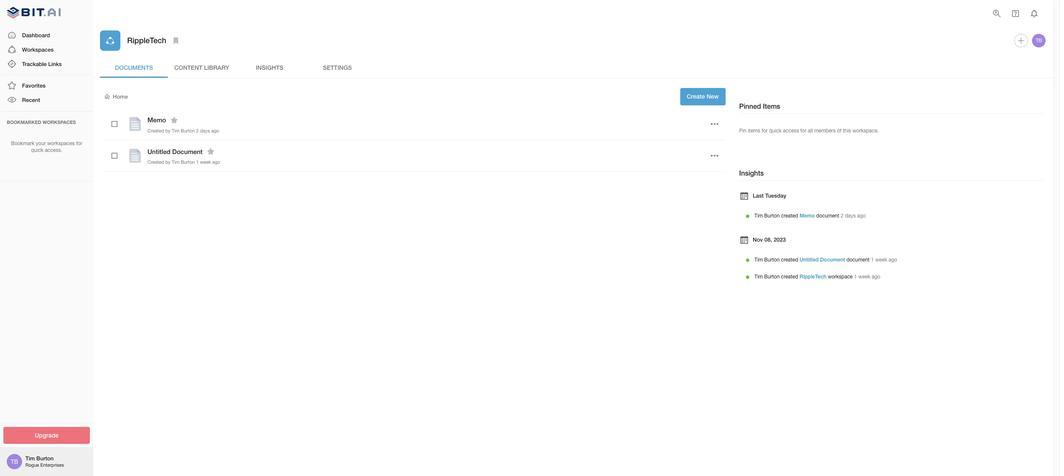 Task type: locate. For each thing, give the bounding box(es) containing it.
last tuesday
[[753, 192, 787, 199]]

document up workspace
[[820, 257, 845, 263]]

created inside tim burton created rippletech workspace 1 week ago
[[781, 274, 798, 280]]

untitled up rippletech link
[[800, 257, 819, 263]]

0 horizontal spatial days
[[200, 128, 210, 133]]

0 horizontal spatial for
[[76, 141, 82, 146]]

2
[[196, 128, 199, 133], [841, 213, 844, 219]]

0 horizontal spatial tb
[[11, 459, 18, 466]]

0 vertical spatial document
[[816, 213, 839, 219]]

2 vertical spatial created
[[781, 274, 798, 280]]

0 vertical spatial days
[[200, 128, 210, 133]]

tab list
[[100, 58, 1047, 78]]

tim for rippletech
[[755, 274, 763, 280]]

1 vertical spatial created
[[781, 257, 798, 263]]

for left all
[[801, 128, 807, 134]]

untitled document
[[148, 148, 203, 155]]

favorite image
[[206, 147, 216, 157]]

home
[[113, 93, 128, 100]]

0 vertical spatial week
[[200, 160, 211, 165]]

ago inside tim burton created rippletech workspace 1 week ago
[[872, 274, 881, 280]]

tim for enterprises
[[25, 456, 35, 463]]

1 horizontal spatial rippletech
[[800, 274, 827, 280]]

week inside "tim burton created untitled document document 1 week ago"
[[875, 257, 887, 263]]

1 created from the top
[[148, 128, 164, 133]]

untitled up created by tim burton 1 week ago
[[148, 148, 171, 155]]

for
[[762, 128, 768, 134], [801, 128, 807, 134], [76, 141, 82, 146]]

created inside tim burton created memo document 2 days ago
[[781, 213, 798, 219]]

0 vertical spatial by
[[165, 128, 171, 133]]

enterprises
[[40, 464, 64, 469]]

dashboard button
[[0, 28, 93, 42]]

2 created from the top
[[781, 257, 798, 263]]

created up untitled document
[[148, 128, 164, 133]]

memo
[[148, 116, 166, 124], [800, 213, 815, 219]]

1 vertical spatial 1
[[871, 257, 874, 263]]

documents link
[[100, 58, 168, 78]]

days
[[200, 128, 210, 133], [845, 213, 856, 219]]

1 created from the top
[[781, 213, 798, 219]]

quick down "your"
[[31, 148, 43, 154]]

created
[[148, 128, 164, 133], [148, 160, 164, 165]]

burton inside "tim burton created untitled document document 1 week ago"
[[764, 257, 780, 263]]

bookmark image
[[171, 36, 181, 46]]

by down favorite icon
[[165, 128, 171, 133]]

1 vertical spatial rippletech
[[800, 274, 827, 280]]

workspace.
[[853, 128, 879, 134]]

rippletech
[[127, 36, 166, 45], [800, 274, 827, 280]]

2 horizontal spatial for
[[801, 128, 807, 134]]

quick left access
[[769, 128, 782, 134]]

tim inside "tim burton created untitled document document 1 week ago"
[[755, 257, 763, 263]]

0 vertical spatial tb
[[1036, 38, 1042, 44]]

1 horizontal spatial document
[[847, 257, 870, 263]]

document
[[172, 148, 203, 155], [820, 257, 845, 263]]

2 horizontal spatial 1
[[871, 257, 874, 263]]

created left rippletech link
[[781, 274, 798, 280]]

1 horizontal spatial document
[[820, 257, 845, 263]]

created left memo link
[[781, 213, 798, 219]]

tim
[[172, 128, 180, 133], [172, 160, 180, 165], [755, 213, 763, 219], [755, 257, 763, 263], [755, 274, 763, 280], [25, 456, 35, 463]]

by down untitled document
[[165, 160, 171, 165]]

1 vertical spatial tb
[[11, 459, 18, 466]]

0 horizontal spatial insights
[[256, 64, 283, 71]]

2 right memo link
[[841, 213, 844, 219]]

document
[[816, 213, 839, 219], [847, 257, 870, 263]]

content
[[174, 64, 202, 71]]

3 created from the top
[[781, 274, 798, 280]]

2 vertical spatial 1
[[854, 274, 857, 280]]

burton inside tim burton created memo document 2 days ago
[[764, 213, 780, 219]]

created down 2023
[[781, 257, 798, 263]]

0 horizontal spatial document
[[816, 213, 839, 219]]

1 vertical spatial quick
[[31, 148, 43, 154]]

1 horizontal spatial days
[[845, 213, 856, 219]]

rippletech link
[[800, 274, 827, 280]]

2 by from the top
[[165, 160, 171, 165]]

1 horizontal spatial 2
[[841, 213, 844, 219]]

trackable links button
[[0, 57, 93, 71]]

2 vertical spatial week
[[859, 274, 871, 280]]

created inside "tim burton created untitled document document 1 week ago"
[[781, 257, 798, 263]]

home link
[[103, 93, 128, 101]]

items
[[763, 102, 780, 110]]

document up workspace
[[847, 257, 870, 263]]

upgrade
[[35, 432, 59, 439]]

quick
[[769, 128, 782, 134], [31, 148, 43, 154]]

0 horizontal spatial week
[[200, 160, 211, 165]]

document right memo link
[[816, 213, 839, 219]]

1 horizontal spatial quick
[[769, 128, 782, 134]]

0 vertical spatial created
[[148, 128, 164, 133]]

0 vertical spatial rippletech
[[127, 36, 166, 45]]

new
[[707, 93, 719, 100]]

0 vertical spatial untitled
[[148, 148, 171, 155]]

1 vertical spatial untitled
[[800, 257, 819, 263]]

dashboard
[[22, 32, 50, 38]]

for right the workspaces
[[76, 141, 82, 146]]

0 vertical spatial created
[[781, 213, 798, 219]]

2 horizontal spatial week
[[875, 257, 887, 263]]

created for untitled document
[[148, 160, 164, 165]]

by for memo
[[165, 128, 171, 133]]

recent button
[[0, 93, 93, 107]]

burton for untitled
[[764, 257, 780, 263]]

burton
[[181, 128, 195, 133], [181, 160, 195, 165], [764, 213, 780, 219], [764, 257, 780, 263], [764, 274, 780, 280], [36, 456, 54, 463]]

1 vertical spatial document
[[847, 257, 870, 263]]

0 horizontal spatial quick
[[31, 148, 43, 154]]

ago
[[211, 128, 219, 133], [212, 160, 220, 165], [857, 213, 866, 219], [889, 257, 897, 263], [872, 274, 881, 280]]

document inside "tim burton created untitled document document 1 week ago"
[[847, 257, 870, 263]]

library
[[204, 64, 229, 71]]

1 by from the top
[[165, 128, 171, 133]]

favorites
[[22, 82, 46, 89]]

tim inside tim burton created memo document 2 days ago
[[755, 213, 763, 219]]

0 vertical spatial quick
[[769, 128, 782, 134]]

1 horizontal spatial tb
[[1036, 38, 1042, 44]]

bookmark your workspaces for quick access.
[[11, 141, 82, 154]]

1 vertical spatial by
[[165, 160, 171, 165]]

1 vertical spatial week
[[875, 257, 887, 263]]

2 up untitled document
[[196, 128, 199, 133]]

created for memo
[[781, 213, 798, 219]]

1 horizontal spatial memo
[[800, 213, 815, 219]]

0 vertical spatial 1
[[196, 160, 199, 165]]

tim inside tim burton rogue enterprises
[[25, 456, 35, 463]]

week
[[200, 160, 211, 165], [875, 257, 887, 263], [859, 274, 871, 280]]

created
[[781, 213, 798, 219], [781, 257, 798, 263], [781, 274, 798, 280]]

memo link
[[800, 213, 815, 219]]

1 horizontal spatial 1
[[854, 274, 857, 280]]

document up created by tim burton 1 week ago
[[172, 148, 203, 155]]

1
[[196, 160, 199, 165], [871, 257, 874, 263], [854, 274, 857, 280]]

tb
[[1036, 38, 1042, 44], [11, 459, 18, 466]]

1 horizontal spatial week
[[859, 274, 871, 280]]

untitled
[[148, 148, 171, 155], [800, 257, 819, 263]]

1 vertical spatial 2
[[841, 213, 844, 219]]

rippletech left bookmark image
[[127, 36, 166, 45]]

08,
[[765, 236, 772, 243]]

nov 08, 2023
[[753, 236, 786, 243]]

tim inside tim burton created rippletech workspace 1 week ago
[[755, 274, 763, 280]]

created down untitled document
[[148, 160, 164, 165]]

rippletech down untitled document link at the right of page
[[800, 274, 827, 280]]

2 created from the top
[[148, 160, 164, 165]]

nov
[[753, 236, 763, 243]]

your
[[36, 141, 46, 146]]

1 vertical spatial memo
[[800, 213, 815, 219]]

1 horizontal spatial insights
[[739, 169, 764, 177]]

tim burton created memo document 2 days ago
[[755, 213, 866, 219]]

by
[[165, 128, 171, 133], [165, 160, 171, 165]]

1 vertical spatial days
[[845, 213, 856, 219]]

insights
[[256, 64, 283, 71], [739, 169, 764, 177]]

settings link
[[304, 58, 371, 78]]

0 horizontal spatial rippletech
[[127, 36, 166, 45]]

pin items for quick access for all members of this workspace.
[[739, 128, 879, 134]]

0 horizontal spatial 1
[[196, 160, 199, 165]]

for right items
[[762, 128, 768, 134]]

1 vertical spatial created
[[148, 160, 164, 165]]

0 vertical spatial document
[[172, 148, 203, 155]]

tuesday
[[765, 192, 787, 199]]

burton inside tim burton created rippletech workspace 1 week ago
[[764, 274, 780, 280]]

0 horizontal spatial memo
[[148, 116, 166, 124]]

create new button
[[680, 88, 726, 105]]

0 horizontal spatial document
[[172, 148, 203, 155]]

0 horizontal spatial 2
[[196, 128, 199, 133]]

burton inside tim burton rogue enterprises
[[36, 456, 54, 463]]

pinned items
[[739, 102, 780, 110]]



Task type: describe. For each thing, give the bounding box(es) containing it.
bookmarked
[[7, 119, 41, 125]]

workspace
[[828, 274, 853, 280]]

all
[[808, 128, 813, 134]]

0 vertical spatial memo
[[148, 116, 166, 124]]

workspaces
[[22, 46, 54, 53]]

1 horizontal spatial untitled
[[800, 257, 819, 263]]

tim for memo
[[755, 213, 763, 219]]

ago inside "tim burton created untitled document document 1 week ago"
[[889, 257, 897, 263]]

pinned
[[739, 102, 761, 110]]

0 vertical spatial 2
[[196, 128, 199, 133]]

pin
[[739, 128, 747, 134]]

burton for enterprises
[[36, 456, 54, 463]]

favorite image
[[169, 115, 179, 125]]

content library link
[[168, 58, 236, 78]]

tim burton created rippletech workspace 1 week ago
[[755, 274, 881, 280]]

access.
[[45, 148, 62, 154]]

trackable
[[22, 61, 47, 67]]

bookmark
[[11, 141, 34, 146]]

ago inside tim burton created memo document 2 days ago
[[857, 213, 866, 219]]

items
[[748, 128, 760, 134]]

created for rippletech
[[781, 274, 798, 280]]

document inside tim burton created memo document 2 days ago
[[816, 213, 839, 219]]

of
[[837, 128, 842, 134]]

created for memo
[[148, 128, 164, 133]]

1 inside "tim burton created untitled document document 1 week ago"
[[871, 257, 874, 263]]

2023
[[774, 236, 786, 243]]

recent
[[22, 97, 40, 104]]

documents
[[115, 64, 153, 71]]

create new
[[687, 93, 719, 100]]

1 vertical spatial insights
[[739, 169, 764, 177]]

by for untitled document
[[165, 160, 171, 165]]

tb inside button
[[1036, 38, 1042, 44]]

workspaces
[[43, 119, 76, 125]]

bookmarked workspaces
[[7, 119, 76, 125]]

untitled document link
[[800, 257, 845, 263]]

tim for untitled
[[755, 257, 763, 263]]

created by tim burton 2 days ago
[[148, 128, 219, 133]]

workspaces
[[47, 141, 75, 146]]

favorites button
[[0, 78, 93, 93]]

links
[[48, 61, 62, 67]]

created for untitled
[[781, 257, 798, 263]]

this
[[843, 128, 851, 134]]

2 inside tim burton created memo document 2 days ago
[[841, 213, 844, 219]]

tab list containing documents
[[100, 58, 1047, 78]]

create
[[687, 93, 705, 100]]

trackable links
[[22, 61, 62, 67]]

settings
[[323, 64, 352, 71]]

days inside tim burton created memo document 2 days ago
[[845, 213, 856, 219]]

access
[[783, 128, 799, 134]]

rogue
[[25, 464, 39, 469]]

tim burton rogue enterprises
[[25, 456, 64, 469]]

0 vertical spatial insights
[[256, 64, 283, 71]]

workspaces button
[[0, 42, 93, 57]]

1 vertical spatial document
[[820, 257, 845, 263]]

0 horizontal spatial untitled
[[148, 148, 171, 155]]

created by tim burton 1 week ago
[[148, 160, 220, 165]]

upgrade button
[[3, 428, 90, 445]]

members
[[814, 128, 836, 134]]

burton for memo
[[764, 213, 780, 219]]

1 inside tim burton created rippletech workspace 1 week ago
[[854, 274, 857, 280]]

quick inside bookmark your workspaces for quick access.
[[31, 148, 43, 154]]

1 horizontal spatial for
[[762, 128, 768, 134]]

last
[[753, 192, 764, 199]]

tb button
[[1031, 33, 1047, 49]]

burton for rippletech
[[764, 274, 780, 280]]

for inside bookmark your workspaces for quick access.
[[76, 141, 82, 146]]

tim burton created untitled document document 1 week ago
[[755, 257, 897, 263]]

content library
[[174, 64, 229, 71]]

week inside tim burton created rippletech workspace 1 week ago
[[859, 274, 871, 280]]

insights link
[[236, 58, 304, 78]]



Task type: vqa. For each thing, say whether or not it's contained in the screenshot.
space
no



